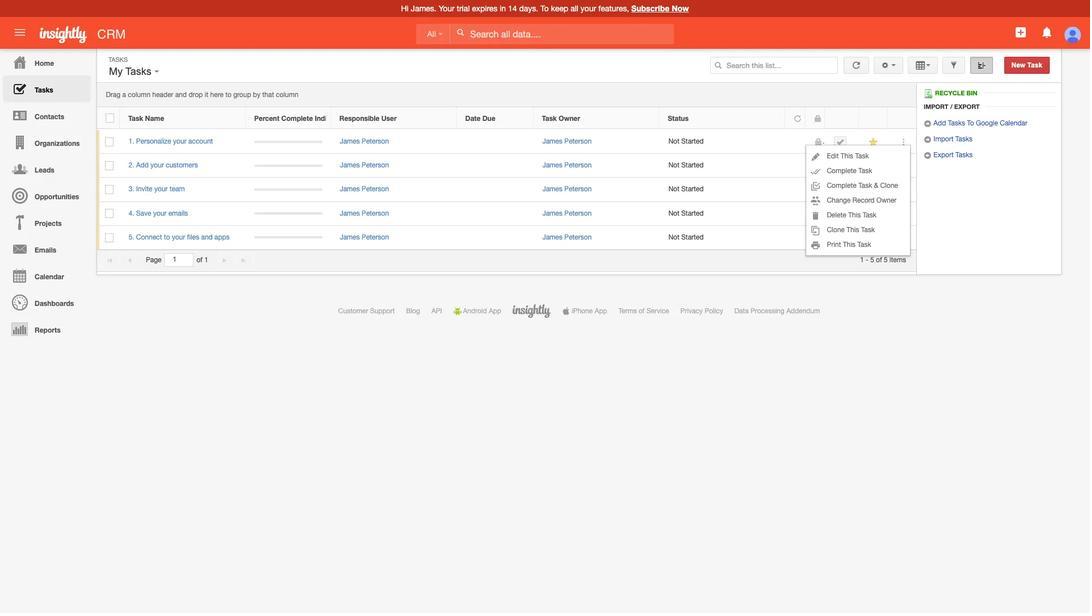 Task type: locate. For each thing, give the bounding box(es) containing it.
task inside delete this task "link"
[[863, 211, 877, 219]]

following image for 4. save your emails
[[869, 209, 880, 220]]

tasks for import tasks
[[956, 135, 973, 143]]

row group
[[97, 130, 917, 250]]

0 vertical spatial clone
[[881, 182, 899, 190]]

private task image for not started
[[815, 138, 823, 146]]

app for iphone app
[[595, 307, 608, 315]]

0 horizontal spatial to
[[164, 233, 170, 241]]

1 vertical spatial complete
[[827, 167, 857, 175]]

None checkbox
[[105, 161, 114, 170], [105, 185, 114, 194], [105, 233, 114, 242], [105, 161, 114, 170], [105, 185, 114, 194], [105, 233, 114, 242]]

clone down delete
[[827, 226, 845, 234]]

row
[[97, 107, 916, 129], [97, 130, 917, 154], [97, 154, 917, 178], [97, 178, 917, 202], [97, 202, 917, 226], [97, 226, 917, 250]]

row containing 2. add your customers
[[97, 154, 917, 178]]

1 horizontal spatial export
[[955, 103, 980, 110]]

2 horizontal spatial of
[[877, 256, 883, 264]]

following image for 1. personalize your account
[[869, 137, 880, 148]]

row containing 1. personalize your account
[[97, 130, 917, 154]]

navigation
[[0, 49, 91, 343]]

crm
[[97, 27, 126, 41]]

complete inside complete task link
[[827, 167, 857, 175]]

subscribe now link
[[632, 3, 689, 13]]

row containing 5. connect to your files and apps
[[97, 226, 917, 250]]

complete right percent
[[282, 114, 313, 123]]

3 row from the top
[[97, 154, 917, 178]]

2 not from the top
[[669, 161, 680, 169]]

this down the clone this task
[[843, 241, 856, 249]]

0 horizontal spatial app
[[489, 307, 502, 315]]

3. invite your team link
[[129, 185, 191, 193]]

None checkbox
[[106, 114, 114, 123], [105, 137, 114, 147], [105, 209, 114, 218], [106, 114, 114, 123], [105, 137, 114, 147], [105, 209, 114, 218]]

to right connect
[[164, 233, 170, 241]]

clone this task link
[[807, 223, 911, 237]]

5. connect to your files and apps
[[129, 233, 230, 241]]

your for account
[[173, 137, 187, 145]]

this inside "link"
[[849, 211, 861, 219]]

private task image
[[814, 115, 822, 123], [815, 138, 823, 146]]

privacy policy link
[[681, 307, 724, 315]]

your
[[439, 4, 455, 13]]

add right circle arrow right image
[[934, 119, 947, 127]]

following image
[[869, 137, 880, 148], [869, 185, 880, 196], [869, 209, 880, 220], [869, 233, 880, 244]]

3 not started from the top
[[669, 185, 704, 193]]

blog link
[[406, 307, 420, 315]]

1 horizontal spatial 1
[[861, 256, 865, 264]]

this
[[841, 152, 854, 160], [849, 211, 861, 219], [847, 226, 860, 234], [843, 241, 856, 249]]

complete task
[[827, 167, 873, 175]]

your
[[581, 4, 597, 13], [173, 137, 187, 145], [151, 161, 164, 169], [154, 185, 168, 193], [153, 209, 167, 217], [172, 233, 185, 241]]

6 row from the top
[[97, 226, 917, 250]]

tasks up contacts link
[[35, 86, 53, 94]]

app right iphone
[[595, 307, 608, 315]]

status
[[668, 114, 689, 123]]

home link
[[3, 49, 91, 76]]

started for 4. save your emails
[[682, 209, 704, 217]]

export tasks
[[932, 151, 973, 159]]

1 vertical spatial import
[[934, 135, 954, 143]]

and left drop
[[175, 91, 187, 99]]

0 vertical spatial add
[[934, 119, 947, 127]]

1 horizontal spatial calendar
[[1001, 119, 1028, 127]]

not started cell for 5. connect to your files and apps
[[660, 226, 786, 250]]

private task image left mark this task complete image
[[815, 138, 823, 146]]

this right edit on the top of the page
[[841, 152, 854, 160]]

not started cell for 2. add your customers
[[660, 154, 786, 178]]

dashboards
[[35, 299, 74, 308]]

not started
[[669, 137, 704, 145], [669, 161, 704, 169], [669, 185, 704, 193], [669, 209, 704, 217], [669, 233, 704, 241]]

following image for 5. connect to your files and apps
[[869, 233, 880, 244]]

1 vertical spatial to
[[164, 233, 170, 241]]

indicator
[[315, 114, 344, 123]]

not for 3. invite your team
[[669, 185, 680, 193]]

leads
[[35, 166, 54, 174]]

5 not started cell from the top
[[660, 226, 786, 250]]

1 vertical spatial clone
[[827, 226, 845, 234]]

1 horizontal spatial to
[[968, 119, 975, 127]]

3 started from the top
[[682, 185, 704, 193]]

1 horizontal spatial column
[[276, 91, 299, 99]]

this down delete this task at the right top
[[847, 226, 860, 234]]

app right android
[[489, 307, 502, 315]]

0 vertical spatial to
[[541, 4, 549, 13]]

1 vertical spatial private task image
[[815, 138, 823, 146]]

calendar right google
[[1001, 119, 1028, 127]]

2 app from the left
[[595, 307, 608, 315]]

2 started from the top
[[682, 161, 704, 169]]

column
[[128, 91, 150, 99], [276, 91, 299, 99]]

print this task link
[[807, 237, 911, 252]]

0 horizontal spatial to
[[541, 4, 549, 13]]

1 - 5 of 5 items
[[861, 256, 907, 264]]

1 horizontal spatial 5
[[884, 256, 888, 264]]

this up the clone this task
[[849, 211, 861, 219]]

1 vertical spatial to
[[968, 119, 975, 127]]

0 horizontal spatial clone
[[827, 226, 845, 234]]

calendar link
[[3, 262, 91, 289]]

here
[[210, 91, 224, 99]]

record
[[853, 197, 875, 205]]

started for 2. add your customers
[[682, 161, 704, 169]]

0 horizontal spatial and
[[175, 91, 187, 99]]

0 horizontal spatial owner
[[559, 114, 581, 123]]

0 horizontal spatial calendar
[[35, 273, 64, 281]]

of 1
[[197, 256, 208, 264]]

1 column from the left
[[128, 91, 150, 99]]

your for emails
[[153, 209, 167, 217]]

to inside row group
[[164, 233, 170, 241]]

api
[[432, 307, 442, 315]]

this for print
[[843, 241, 856, 249]]

1 left -
[[861, 256, 865, 264]]

following image down record
[[869, 209, 880, 220]]

5 started from the top
[[682, 233, 704, 241]]

tasks down add tasks to google calendar 'link' in the top right of the page
[[956, 135, 973, 143]]

3.
[[129, 185, 134, 193]]

complete
[[282, 114, 313, 123], [827, 167, 857, 175], [827, 182, 857, 190]]

following image up the edit this task link
[[869, 137, 880, 148]]

not
[[669, 137, 680, 145], [669, 161, 680, 169], [669, 185, 680, 193], [669, 209, 680, 217], [669, 233, 680, 241]]

your up 3. invite your team
[[151, 161, 164, 169]]

1 horizontal spatial and
[[201, 233, 213, 241]]

tasks down import tasks on the right top of page
[[956, 151, 973, 159]]

clone right &
[[881, 182, 899, 190]]

tasks for export tasks
[[956, 151, 973, 159]]

emails
[[35, 246, 56, 255]]

1 horizontal spatial of
[[639, 307, 645, 315]]

tasks inside export tasks link
[[956, 151, 973, 159]]

following image up record
[[869, 185, 880, 196]]

customer support
[[339, 307, 395, 315]]

not started cell for 3. invite your team
[[660, 178, 786, 202]]

to left google
[[968, 119, 975, 127]]

1 horizontal spatial add
[[934, 119, 947, 127]]

and right files
[[201, 233, 213, 241]]

1.
[[129, 137, 134, 145]]

5 not from the top
[[669, 233, 680, 241]]

policy
[[705, 307, 724, 315]]

keep
[[551, 4, 569, 13]]

2 following image from the top
[[869, 185, 880, 196]]

complete up change
[[827, 182, 857, 190]]

/
[[951, 103, 953, 110]]

search image
[[715, 61, 723, 69]]

your right all
[[581, 4, 597, 13]]

complete task link
[[807, 164, 911, 178]]

not started for 3. invite your team
[[669, 185, 704, 193]]

your right save
[[153, 209, 167, 217]]

5
[[871, 256, 875, 264], [884, 256, 888, 264]]

2 vertical spatial complete
[[827, 182, 857, 190]]

tasks link
[[3, 76, 91, 102]]

following image up -
[[869, 233, 880, 244]]

1 vertical spatial add
[[136, 161, 149, 169]]

export down bin
[[955, 103, 980, 110]]

task name
[[128, 114, 164, 123]]

to inside 'link'
[[968, 119, 975, 127]]

column right that
[[276, 91, 299, 99]]

change
[[827, 197, 851, 205]]

not started cell for 1. personalize your account
[[660, 130, 786, 154]]

circle arrow left image
[[924, 152, 932, 160]]

white image
[[457, 28, 465, 36]]

a
[[122, 91, 126, 99]]

4 following image from the top
[[869, 233, 880, 244]]

2 row from the top
[[97, 130, 917, 154]]

tasks inside tasks link
[[35, 86, 53, 94]]

3 not from the top
[[669, 185, 680, 193]]

0 vertical spatial private task image
[[814, 115, 822, 123]]

drag a column header and drop it here to group by that column
[[106, 91, 299, 99]]

5 left items
[[884, 256, 888, 264]]

1 vertical spatial owner
[[877, 197, 897, 205]]

1 app from the left
[[489, 307, 502, 315]]

export right circle arrow left image
[[934, 151, 954, 159]]

1 horizontal spatial app
[[595, 307, 608, 315]]

to left keep at the right top
[[541, 4, 549, 13]]

clone this task
[[827, 226, 875, 234]]

1 not started cell from the top
[[660, 130, 786, 154]]

Search this list... text field
[[711, 57, 838, 74]]

james.
[[411, 4, 437, 13]]

refresh list image
[[851, 61, 862, 69]]

tasks up import tasks on the right top of page
[[949, 119, 966, 127]]

subscribe
[[632, 3, 670, 13]]

1 following image from the top
[[869, 137, 880, 148]]

0 horizontal spatial 5
[[871, 256, 875, 264]]

android app link
[[454, 307, 502, 315]]

5. connect to your files and apps link
[[129, 233, 235, 241]]

1 not from the top
[[669, 137, 680, 145]]

add right 2.
[[136, 161, 149, 169]]

private task image right repeating task image
[[814, 115, 822, 123]]

personalize
[[136, 137, 171, 145]]

import left /
[[924, 103, 949, 110]]

cell
[[246, 130, 331, 154], [457, 130, 534, 154], [786, 130, 806, 154], [826, 130, 860, 154], [246, 154, 331, 178], [457, 154, 534, 178], [786, 154, 806, 178], [806, 154, 826, 178], [826, 154, 860, 178], [246, 178, 331, 202], [457, 178, 534, 202], [786, 178, 806, 202], [806, 178, 826, 202], [826, 178, 860, 202], [246, 202, 331, 226], [457, 202, 534, 226], [786, 202, 806, 226], [806, 202, 826, 226], [826, 202, 860, 226], [246, 226, 331, 250], [457, 226, 534, 250], [786, 226, 806, 250], [806, 226, 826, 250], [826, 226, 860, 250]]

this for delete
[[849, 211, 861, 219]]

james peterson
[[340, 137, 389, 145], [543, 137, 592, 145], [340, 161, 389, 169], [543, 161, 592, 169], [340, 185, 389, 193], [543, 185, 592, 193], [340, 209, 389, 217], [543, 209, 592, 217], [340, 233, 389, 241], [543, 233, 592, 241]]

owner
[[559, 114, 581, 123], [877, 197, 897, 205]]

import for import tasks
[[934, 135, 954, 143]]

your left team
[[154, 185, 168, 193]]

3 not started cell from the top
[[660, 178, 786, 202]]

features,
[[599, 4, 630, 13]]

complete down edit this task
[[827, 167, 857, 175]]

processing
[[751, 307, 785, 315]]

complete task & clone link
[[807, 178, 911, 193]]

complete task & clone
[[827, 182, 899, 190]]

2 not started cell from the top
[[660, 154, 786, 178]]

0 horizontal spatial add
[[136, 161, 149, 169]]

edit this task
[[827, 152, 869, 160]]

tasks for my tasks
[[125, 66, 152, 77]]

not started for 1. personalize your account
[[669, 137, 704, 145]]

0 vertical spatial import
[[924, 103, 949, 110]]

date due
[[466, 114, 496, 123]]

privacy
[[681, 307, 703, 315]]

in
[[500, 4, 506, 13]]

due
[[483, 114, 496, 123]]

of right terms
[[639, 307, 645, 315]]

4 row from the top
[[97, 178, 917, 202]]

row group containing 1. personalize your account
[[97, 130, 917, 250]]

cog image
[[882, 61, 890, 69]]

all
[[428, 29, 436, 39]]

james peterson link
[[340, 137, 389, 145], [543, 137, 592, 145], [340, 161, 389, 169], [543, 161, 592, 169], [340, 185, 389, 193], [543, 185, 592, 193], [340, 209, 389, 217], [543, 209, 592, 217], [340, 233, 389, 241], [543, 233, 592, 241]]

tasks right my
[[125, 66, 152, 77]]

5 row from the top
[[97, 202, 917, 226]]

0 vertical spatial owner
[[559, 114, 581, 123]]

complete inside 'complete task & clone' link
[[827, 182, 857, 190]]

4 not started cell from the top
[[660, 202, 786, 226]]

reports
[[35, 326, 61, 335]]

1 started from the top
[[682, 137, 704, 145]]

2 not started from the top
[[669, 161, 704, 169]]

to
[[226, 91, 232, 99], [164, 233, 170, 241]]

tasks inside import tasks link
[[956, 135, 973, 143]]

5 not started from the top
[[669, 233, 704, 241]]

1 right 1 field
[[204, 256, 208, 264]]

2 5 from the left
[[884, 256, 888, 264]]

1 horizontal spatial to
[[226, 91, 232, 99]]

your left account
[[173, 137, 187, 145]]

android app
[[463, 307, 502, 315]]

terms of service link
[[619, 307, 670, 315]]

mark this task complete image
[[837, 138, 845, 146]]

import for import / export
[[924, 103, 949, 110]]

and
[[175, 91, 187, 99], [201, 233, 213, 241]]

following image for 3. invite your team
[[869, 185, 880, 196]]

my tasks button
[[106, 63, 162, 80]]

3 following image from the top
[[869, 209, 880, 220]]

0 vertical spatial to
[[226, 91, 232, 99]]

new task
[[1012, 61, 1043, 69]]

4 not started from the top
[[669, 209, 704, 217]]

1 vertical spatial and
[[201, 233, 213, 241]]

of right 1 field
[[197, 256, 203, 264]]

add tasks to google calendar
[[932, 119, 1028, 127]]

4 not from the top
[[669, 209, 680, 217]]

app
[[489, 307, 502, 315], [595, 307, 608, 315]]

tasks inside add tasks to google calendar 'link'
[[949, 119, 966, 127]]

4 started from the top
[[682, 209, 704, 217]]

organizations
[[35, 139, 80, 148]]

1 row from the top
[[97, 107, 916, 129]]

my
[[109, 66, 123, 77]]

of
[[197, 256, 203, 264], [877, 256, 883, 264], [639, 307, 645, 315]]

drop
[[189, 91, 203, 99]]

save
[[136, 209, 151, 217]]

support
[[370, 307, 395, 315]]

calendar up dashboards link
[[35, 273, 64, 281]]

not started cell
[[660, 130, 786, 154], [660, 154, 786, 178], [660, 178, 786, 202], [660, 202, 786, 226], [660, 226, 786, 250]]

responsible
[[340, 114, 380, 123]]

of right -
[[877, 256, 883, 264]]

api link
[[432, 307, 442, 315]]

1 not started from the top
[[669, 137, 704, 145]]

1 vertical spatial calendar
[[35, 273, 64, 281]]

opportunities link
[[3, 182, 91, 209]]

0 vertical spatial export
[[955, 103, 980, 110]]

to right here
[[226, 91, 232, 99]]

1 vertical spatial export
[[934, 151, 954, 159]]

0 vertical spatial calendar
[[1001, 119, 1028, 127]]

calendar inside 'link'
[[1001, 119, 1028, 127]]

column right a at left top
[[128, 91, 150, 99]]

tasks inside my tasks button
[[125, 66, 152, 77]]

task inside clone this task link
[[862, 226, 875, 234]]

reports link
[[3, 316, 91, 343]]

import right circle arrow right icon
[[934, 135, 954, 143]]

import
[[924, 103, 949, 110], [934, 135, 954, 143]]

&
[[875, 182, 879, 190]]

0 horizontal spatial column
[[128, 91, 150, 99]]

customer
[[339, 307, 368, 315]]

page
[[146, 256, 162, 264]]

5 right -
[[871, 256, 875, 264]]



Task type: describe. For each thing, give the bounding box(es) containing it.
circle arrow right image
[[924, 120, 932, 128]]

new task link
[[1005, 57, 1050, 74]]

task inside complete task link
[[859, 167, 873, 175]]

date
[[466, 114, 481, 123]]

team
[[170, 185, 185, 193]]

app for android app
[[489, 307, 502, 315]]

your inside hi james. your trial expires in 14 days. to keep all your features, subscribe now
[[581, 4, 597, 13]]

print
[[827, 241, 842, 249]]

navigation containing home
[[0, 49, 91, 343]]

started for 1. personalize your account
[[682, 137, 704, 145]]

1 horizontal spatial clone
[[881, 182, 899, 190]]

trial
[[457, 4, 470, 13]]

that
[[263, 91, 274, 99]]

delete this task
[[827, 211, 877, 219]]

connect
[[136, 233, 162, 241]]

0 horizontal spatial export
[[934, 151, 954, 159]]

1 horizontal spatial owner
[[877, 197, 897, 205]]

recycle
[[936, 89, 965, 97]]

1 5 from the left
[[871, 256, 875, 264]]

customer support link
[[339, 307, 395, 315]]

task inside the edit this task link
[[856, 152, 869, 160]]

iphone app
[[572, 307, 608, 315]]

private task image for status
[[814, 115, 822, 123]]

items
[[890, 256, 907, 264]]

task owner
[[542, 114, 581, 123]]

not started for 4. save your emails
[[669, 209, 704, 217]]

add inside 'link'
[[934, 119, 947, 127]]

addendum
[[787, 307, 820, 315]]

to inside hi james. your trial expires in 14 days. to keep all your features, subscribe now
[[541, 4, 549, 13]]

2. add your customers
[[129, 161, 198, 169]]

hi
[[401, 4, 409, 13]]

it
[[205, 91, 208, 99]]

1. personalize your account
[[129, 137, 213, 145]]

this for edit
[[841, 152, 854, 160]]

service
[[647, 307, 670, 315]]

and inside row group
[[201, 233, 213, 241]]

all link
[[416, 24, 450, 44]]

complete for complete task
[[827, 167, 857, 175]]

contacts link
[[3, 102, 91, 129]]

customers
[[166, 161, 198, 169]]

1. personalize your account link
[[129, 137, 219, 145]]

row containing 3. invite your team
[[97, 178, 917, 202]]

name
[[145, 114, 164, 123]]

hi james. your trial expires in 14 days. to keep all your features, subscribe now
[[401, 3, 689, 13]]

percent complete indicator responsible user
[[254, 114, 397, 123]]

not for 1. personalize your account
[[669, 137, 680, 145]]

row containing task name
[[97, 107, 916, 129]]

task inside 'complete task & clone' link
[[859, 182, 873, 190]]

user
[[382, 114, 397, 123]]

import tasks link
[[924, 135, 973, 144]]

4. save your emails
[[129, 209, 188, 217]]

your for customers
[[151, 161, 164, 169]]

2 column from the left
[[276, 91, 299, 99]]

header
[[152, 91, 173, 99]]

android
[[463, 307, 487, 315]]

projects
[[35, 219, 62, 228]]

expires
[[472, 4, 498, 13]]

home
[[35, 59, 54, 68]]

iphone
[[572, 307, 593, 315]]

not started cell for 4. save your emails
[[660, 202, 786, 226]]

your for team
[[154, 185, 168, 193]]

privacy policy
[[681, 307, 724, 315]]

started for 5. connect to your files and apps
[[682, 233, 704, 241]]

tasks up my
[[109, 56, 128, 63]]

started for 3. invite your team
[[682, 185, 704, 193]]

0 horizontal spatial 1
[[204, 256, 208, 264]]

not for 2. add your customers
[[669, 161, 680, 169]]

task inside new task link
[[1028, 61, 1043, 69]]

5.
[[129, 233, 134, 241]]

terms
[[619, 307, 637, 315]]

delete
[[827, 211, 847, 219]]

not started for 5. connect to your files and apps
[[669, 233, 704, 241]]

edit
[[827, 152, 839, 160]]

drag
[[106, 91, 121, 99]]

all
[[571, 4, 579, 13]]

2. add your customers link
[[129, 161, 204, 169]]

iphone app link
[[562, 307, 608, 315]]

0 horizontal spatial of
[[197, 256, 203, 264]]

task inside "print this task" link
[[858, 241, 872, 249]]

not started for 2. add your customers
[[669, 161, 704, 169]]

emails
[[169, 209, 188, 217]]

account
[[188, 137, 213, 145]]

0 vertical spatial complete
[[282, 114, 313, 123]]

repeating task image
[[794, 115, 802, 123]]

this for clone
[[847, 226, 860, 234]]

dashboards link
[[3, 289, 91, 316]]

show list view filters image
[[951, 61, 959, 69]]

complete for complete task & clone
[[827, 182, 857, 190]]

leads link
[[3, 156, 91, 182]]

show sidebar image
[[978, 61, 986, 69]]

not for 4. save your emails
[[669, 209, 680, 217]]

-
[[866, 256, 869, 264]]

bin
[[967, 89, 978, 97]]

Search all data.... text field
[[451, 24, 675, 44]]

by
[[253, 91, 261, 99]]

print this task
[[827, 241, 872, 249]]

invite
[[136, 185, 153, 193]]

add tasks to google calendar link
[[924, 119, 1028, 128]]

notifications image
[[1041, 26, 1054, 39]]

import / export
[[924, 103, 980, 110]]

not for 5. connect to your files and apps
[[669, 233, 680, 241]]

edit this task link
[[807, 149, 911, 164]]

contacts
[[35, 112, 64, 121]]

tasks for add tasks to google calendar
[[949, 119, 966, 127]]

terms of service
[[619, 307, 670, 315]]

projects link
[[3, 209, 91, 236]]

14
[[508, 4, 517, 13]]

blog
[[406, 307, 420, 315]]

days.
[[520, 4, 539, 13]]

circle arrow right image
[[924, 136, 932, 144]]

organizations link
[[3, 129, 91, 156]]

1 field
[[165, 254, 193, 266]]

recycle bin
[[936, 89, 978, 97]]

your left files
[[172, 233, 185, 241]]

now
[[672, 3, 689, 13]]

following image
[[869, 161, 880, 172]]

data processing addendum link
[[735, 307, 820, 315]]

2.
[[129, 161, 134, 169]]

0 vertical spatial and
[[175, 91, 187, 99]]

row containing 4. save your emails
[[97, 202, 917, 226]]

add inside row group
[[136, 161, 149, 169]]

change record owner link
[[807, 193, 911, 208]]



Task type: vqa. For each thing, say whether or not it's contained in the screenshot.
PERSON
no



